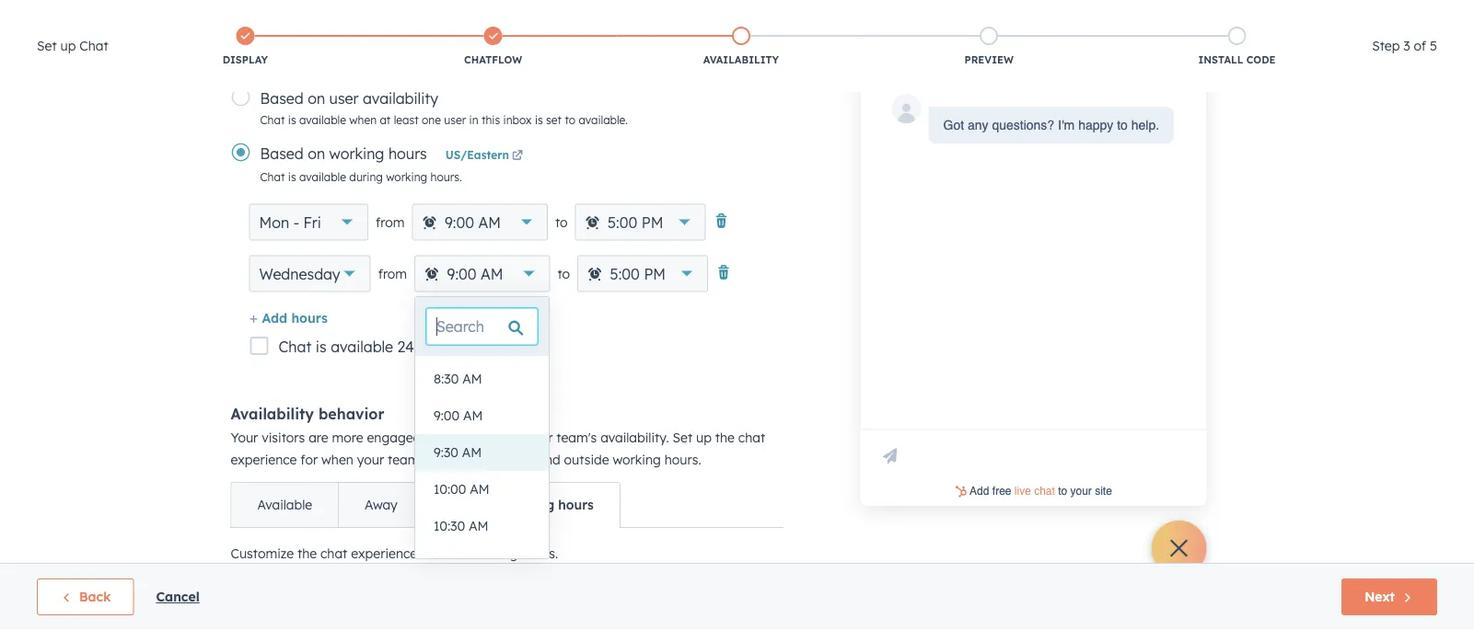 Task type: locate. For each thing, give the bounding box(es) containing it.
1 vertical spatial 9:00
[[447, 265, 477, 283]]

outside down team's
[[564, 452, 609, 468]]

working down availability.
[[613, 452, 661, 468]]

9:00 up search search field on the left
[[447, 265, 477, 283]]

display completed list item
[[121, 23, 369, 71]]

based on working hours
[[260, 144, 427, 163]]

in
[[469, 113, 478, 127]]

1 vertical spatial up
[[696, 430, 712, 446]]

am inside 11:00 am button
[[468, 555, 488, 571]]

0 vertical spatial your
[[526, 430, 553, 446]]

hubspot-live-chat-viral-iframe element
[[864, 483, 1203, 502]]

back button
[[37, 579, 134, 616]]

based down display
[[260, 89, 304, 107]]

least
[[394, 113, 419, 127]]

am inside the 10:30 am button
[[469, 518, 488, 535]]

0 horizontal spatial hours
[[291, 310, 328, 326]]

from for mon - fri
[[376, 214, 405, 230]]

2 horizontal spatial hours.
[[665, 452, 701, 468]]

1 vertical spatial outside
[[421, 546, 466, 562]]

search image
[[1436, 48, 1448, 61]]

0 horizontal spatial user
[[329, 89, 359, 107]]

1 vertical spatial chat
[[320, 546, 347, 562]]

5:00
[[608, 213, 637, 232], [610, 265, 640, 283]]

9:00 am down us/eastern link
[[445, 213, 501, 232]]

working down the 10:30 am button
[[470, 546, 518, 562]]

2 on from the top
[[308, 144, 325, 163]]

based up the 'mon'
[[260, 144, 304, 163]]

hours. down outside working hours link
[[521, 546, 558, 562]]

up inside heading
[[60, 38, 76, 54]]

user
[[329, 89, 359, 107], [444, 113, 466, 127]]

2 vertical spatial available
[[331, 338, 393, 356]]

hours.
[[430, 170, 462, 184], [665, 452, 701, 468], [521, 546, 558, 562]]

chat for chat is available when at least one user in this inbox is set to available.
[[260, 113, 285, 127]]

am inside 10:00 am button
[[470, 482, 490, 498]]

8:30 am button
[[415, 361, 549, 398]]

available for when
[[299, 113, 346, 127]]

display
[[223, 53, 268, 66]]

0 vertical spatial up
[[60, 38, 76, 54]]

chat for chat is available 24/7
[[279, 338, 312, 356]]

hours right add
[[291, 310, 328, 326]]

1 vertical spatial hours
[[291, 310, 328, 326]]

1 vertical spatial 9:00 am
[[447, 265, 503, 283]]

1 vertical spatial user
[[444, 113, 466, 127]]

based on user availability
[[260, 89, 438, 107]]

hours. down us/eastern
[[430, 170, 462, 184]]

when
[[349, 113, 377, 127], [425, 430, 457, 446], [321, 452, 353, 468]]

when left at
[[349, 113, 377, 127]]

0 horizontal spatial hours.
[[430, 170, 462, 184]]

1 vertical spatial availability
[[231, 405, 314, 424]]

1 horizontal spatial set
[[673, 430, 693, 446]]

0 vertical spatial user
[[329, 89, 359, 107]]

9:00 am inside button
[[434, 408, 483, 424]]

0 vertical spatial 9:00 am
[[445, 213, 501, 232]]

0 vertical spatial availability
[[703, 53, 779, 66]]

is down based on user availability
[[288, 113, 296, 127]]

0 vertical spatial 5:00 pm button
[[575, 204, 706, 241]]

2 vertical spatial hours.
[[521, 546, 558, 562]]

1 vertical spatial based
[[260, 144, 304, 163]]

working
[[329, 144, 384, 163], [386, 170, 427, 184], [613, 452, 661, 468], [503, 497, 554, 513], [470, 546, 518, 562]]

chat
[[738, 430, 765, 446], [320, 546, 347, 562]]

cancel
[[156, 589, 200, 605]]

1 vertical spatial 5:00 pm
[[610, 265, 666, 283]]

during
[[349, 170, 383, 184]]

1 vertical spatial 5:00
[[610, 265, 640, 283]]

any
[[968, 118, 989, 133]]

9:00 am
[[445, 213, 501, 232], [447, 265, 503, 283], [434, 408, 483, 424]]

10:30 am
[[434, 518, 488, 535]]

1 horizontal spatial availability
[[703, 53, 779, 66]]

from
[[376, 214, 405, 230], [378, 266, 407, 282]]

on up the based on working hours
[[308, 89, 325, 107]]

1 horizontal spatial the
[[715, 430, 735, 446]]

0 vertical spatial pm
[[642, 213, 663, 232]]

experience down "your"
[[231, 452, 297, 468]]

availability
[[703, 53, 779, 66], [231, 405, 314, 424]]

the right customize at the bottom left
[[297, 546, 317, 562]]

1 vertical spatial 5:00 pm button
[[577, 256, 708, 292]]

0 vertical spatial from
[[376, 214, 405, 230]]

available down the based on working hours
[[299, 170, 346, 184]]

5:00 for mon - fri
[[608, 213, 637, 232]]

mon - fri
[[259, 213, 321, 232]]

working down away,
[[503, 497, 554, 513]]

0 vertical spatial set
[[37, 38, 57, 54]]

install
[[1198, 53, 1243, 66]]

0 vertical spatial chat
[[738, 430, 765, 446]]

chat is available 24/7
[[279, 338, 430, 356]]

available left the 24/7
[[331, 338, 393, 356]]

up inside availability behavior your visitors are more engaged when they know your team's availability. set up the chat experience for when your team is available, away, and outside working hours.
[[696, 430, 712, 446]]

set up chat
[[37, 38, 108, 54]]

9:00 am button up search search field on the left
[[414, 256, 550, 292]]

1 vertical spatial available
[[299, 170, 346, 184]]

9:00 inside button
[[434, 408, 460, 424]]

hours
[[388, 144, 427, 163], [291, 310, 328, 326], [558, 497, 594, 513]]

am for the 10:30 am button
[[469, 518, 488, 535]]

availability
[[363, 89, 438, 107]]

9:00 am button
[[412, 204, 548, 241], [414, 256, 550, 292]]

1 vertical spatial your
[[357, 452, 384, 468]]

0 vertical spatial 9:00
[[445, 213, 474, 232]]

your
[[231, 430, 258, 446]]

availability list item
[[617, 23, 865, 71]]

0 horizontal spatial availability
[[231, 405, 314, 424]]

the
[[715, 430, 735, 446], [297, 546, 317, 562]]

know
[[490, 430, 522, 446]]

9:00 down "8:30"
[[434, 408, 460, 424]]

1 horizontal spatial user
[[444, 113, 466, 127]]

install code list item
[[1113, 23, 1361, 71]]

9:00 am for wednesday
[[447, 265, 503, 283]]

5:00 pm
[[608, 213, 663, 232], [610, 265, 666, 283]]

available down based on user availability
[[299, 113, 346, 127]]

0 vertical spatial available
[[299, 113, 346, 127]]

availability inside availability list item
[[703, 53, 779, 66]]

is left set
[[535, 113, 543, 127]]

got
[[943, 118, 964, 133]]

9:00 am button down us/eastern link
[[412, 204, 548, 241]]

tab list containing available
[[231, 483, 621, 529]]

outside down 10:30
[[421, 546, 466, 562]]

to
[[565, 113, 576, 127], [1117, 118, 1128, 133], [555, 214, 568, 230], [558, 266, 570, 282]]

link opens in a new window image
[[512, 148, 523, 164], [512, 151, 523, 162]]

am inside the 9:30 am button
[[462, 445, 482, 461]]

list containing display
[[121, 23, 1361, 71]]

3
[[1404, 38, 1410, 54]]

your up and
[[526, 430, 553, 446]]

1 horizontal spatial hours.
[[521, 546, 558, 562]]

1 vertical spatial on
[[308, 144, 325, 163]]

outside
[[564, 452, 609, 468], [421, 546, 466, 562]]

9:00 down us/eastern
[[445, 213, 474, 232]]

tab list
[[231, 483, 621, 529]]

to inside "element"
[[1117, 118, 1128, 133]]

set
[[37, 38, 57, 54], [673, 430, 693, 446]]

1 horizontal spatial outside
[[564, 452, 609, 468]]

1 on from the top
[[308, 89, 325, 107]]

based for based on user availability
[[260, 89, 304, 107]]

am inside 9:00 am button
[[463, 408, 483, 424]]

9:00 am up search search field on the left
[[447, 265, 503, 283]]

-
[[293, 213, 299, 232]]

0 horizontal spatial experience
[[231, 452, 297, 468]]

chat inside availability behavior your visitors are more engaged when they know your team's availability. set up the chat experience for when your team is available, away, and outside working hours.
[[738, 430, 765, 446]]

2 vertical spatial 9:00 am
[[434, 408, 483, 424]]

1 vertical spatial pm
[[644, 265, 666, 283]]

grid grid
[[415, 324, 549, 582]]

on for working
[[308, 144, 325, 163]]

9:00 am up 'they'
[[434, 408, 483, 424]]

1 vertical spatial hours.
[[665, 452, 701, 468]]

1 vertical spatial 9:00 am button
[[414, 256, 550, 292]]

from up the 24/7
[[378, 266, 407, 282]]

on
[[308, 89, 325, 107], [308, 144, 325, 163]]

experience
[[231, 452, 297, 468], [351, 546, 417, 562]]

1 based from the top
[[260, 89, 304, 107]]

0 vertical spatial outside
[[564, 452, 609, 468]]

1 horizontal spatial experience
[[351, 546, 417, 562]]

experience inside availability behavior your visitors are more engaged when they know your team's availability. set up the chat experience for when your team is available, away, and outside working hours.
[[231, 452, 297, 468]]

wednesday button
[[249, 256, 371, 292]]

is left 9:30
[[423, 452, 433, 468]]

chat for chat is available during working hours.
[[260, 170, 285, 184]]

hours. down availability.
[[665, 452, 701, 468]]

available for 24/7
[[331, 338, 393, 356]]

on up chat is available during working hours.
[[308, 144, 325, 163]]

hours down and
[[558, 497, 594, 513]]

help.
[[1131, 118, 1159, 133]]

am for 9:00 am button
[[463, 408, 483, 424]]

8:30
[[434, 371, 459, 387]]

available link
[[232, 483, 338, 528]]

is up the mon - fri at the top
[[288, 170, 296, 184]]

8:30 am
[[434, 371, 482, 387]]

0 vertical spatial based
[[260, 89, 304, 107]]

0 vertical spatial when
[[349, 113, 377, 127]]

at
[[380, 113, 391, 127]]

mon - fri button
[[249, 204, 368, 241]]

from down during
[[376, 214, 405, 230]]

wednesday
[[259, 265, 340, 283]]

hours down "least"
[[388, 144, 427, 163]]

got any questions? i'm happy to help.
[[943, 118, 1159, 133]]

1 horizontal spatial chat
[[738, 430, 765, 446]]

install code
[[1198, 53, 1276, 66]]

pm
[[642, 213, 663, 232], [644, 265, 666, 283]]

availability inside availability behavior your visitors are more engaged when they know your team's availability. set up the chat experience for when your team is available, away, and outside working hours.
[[231, 405, 314, 424]]

0 vertical spatial 5:00 pm
[[608, 213, 663, 232]]

0 vertical spatial on
[[308, 89, 325, 107]]

1 vertical spatial from
[[378, 266, 407, 282]]

when down more at the bottom left
[[321, 452, 353, 468]]

is
[[288, 113, 296, 127], [535, 113, 543, 127], [288, 170, 296, 184], [316, 338, 327, 356], [423, 452, 433, 468]]

user up the based on working hours
[[329, 89, 359, 107]]

user left in
[[444, 113, 466, 127]]

available
[[299, 113, 346, 127], [299, 170, 346, 184], [331, 338, 393, 356]]

0 horizontal spatial the
[[297, 546, 317, 562]]

step
[[1372, 38, 1400, 54]]

2 link opens in a new window image from the top
[[512, 151, 523, 162]]

the right availability.
[[715, 430, 735, 446]]

is for chat is available during working hours.
[[288, 170, 296, 184]]

step 3 of 5
[[1372, 38, 1437, 54]]

2 vertical spatial hours
[[558, 497, 594, 513]]

chat
[[79, 38, 108, 54], [260, 113, 285, 127], [260, 170, 285, 184], [279, 338, 312, 356]]

search button
[[1426, 39, 1458, 70]]

list
[[121, 23, 1361, 71]]

0 horizontal spatial outside
[[421, 546, 466, 562]]

experience down away link
[[351, 546, 417, 562]]

0 vertical spatial experience
[[231, 452, 297, 468]]

2 vertical spatial 9:00
[[434, 408, 460, 424]]

up
[[60, 38, 76, 54], [696, 430, 712, 446]]

1 horizontal spatial up
[[696, 430, 712, 446]]

0 horizontal spatial up
[[60, 38, 76, 54]]

your down more at the bottom left
[[357, 452, 384, 468]]

is down "add hours" at the left of the page
[[316, 338, 327, 356]]

available.
[[579, 113, 628, 127]]

1 link opens in a new window image from the top
[[512, 148, 523, 164]]

when left 'they'
[[425, 430, 457, 446]]

1 vertical spatial set
[[673, 430, 693, 446]]

add
[[262, 310, 287, 326]]

0 vertical spatial 5:00
[[608, 213, 637, 232]]

chat inside heading
[[79, 38, 108, 54]]

2 based from the top
[[260, 144, 304, 163]]

9:30 am button
[[415, 435, 549, 471]]

0 horizontal spatial set
[[37, 38, 57, 54]]

2 vertical spatial when
[[321, 452, 353, 468]]

0 vertical spatial 9:00 am button
[[412, 204, 548, 241]]

am inside 8:30 am button
[[462, 371, 482, 387]]

Search HubSpot search field
[[1215, 39, 1441, 70]]

0 vertical spatial the
[[715, 430, 735, 446]]

9:00
[[445, 213, 474, 232], [447, 265, 477, 283], [434, 408, 460, 424]]

2 horizontal spatial hours
[[558, 497, 594, 513]]

outside working hours link
[[423, 483, 620, 528]]

5:00 pm button for wednesday
[[577, 256, 708, 292]]

1 horizontal spatial hours
[[388, 144, 427, 163]]



Task type: describe. For each thing, give the bounding box(es) containing it.
behavior
[[319, 405, 384, 424]]

more
[[332, 430, 363, 446]]

outside working hours
[[450, 497, 594, 513]]

inbox
[[503, 113, 532, 127]]

mon
[[259, 213, 289, 232]]

availability.
[[601, 430, 669, 446]]

working up chat is available during working hours.
[[329, 144, 384, 163]]

am for 10:00 am button in the left of the page
[[470, 482, 490, 498]]

agent says: got any questions? i'm happy to help. element
[[943, 114, 1159, 136]]

the inside availability behavior your visitors are more engaged when they know your team's availability. set up the chat experience for when your team is available, away, and outside working hours.
[[715, 430, 735, 446]]

marketplaces button
[[1221, 0, 1260, 29]]

us/eastern
[[445, 148, 509, 162]]

9:00 for wednesday
[[447, 265, 477, 283]]

11:00 am
[[434, 555, 488, 571]]

is for chat is available 24/7
[[316, 338, 327, 356]]

am for 11:00 am button
[[468, 555, 488, 571]]

marketplaces image
[[1232, 8, 1249, 25]]

1 vertical spatial experience
[[351, 546, 417, 562]]

customize
[[231, 546, 294, 562]]

working right during
[[386, 170, 427, 184]]

pm for mon - fri
[[642, 213, 663, 232]]

availability for availability behavior your visitors are more engaged when they know your team's availability. set up the chat experience for when your team is available, away, and outside working hours.
[[231, 405, 314, 424]]

chatflow
[[464, 53, 522, 66]]

5:00 pm button for mon - fri
[[575, 204, 706, 241]]

hours. inside availability behavior your visitors are more engaged when they know your team's availability. set up the chat experience for when your team is available, away, and outside working hours.
[[665, 452, 701, 468]]

on for user
[[308, 89, 325, 107]]

11:00
[[434, 555, 464, 571]]

11:00 am button
[[415, 545, 549, 582]]

team
[[388, 452, 419, 468]]

pm for wednesday
[[644, 265, 666, 283]]

chat is available during working hours.
[[260, 170, 462, 184]]

Search search field
[[426, 308, 538, 345]]

away link
[[338, 483, 423, 528]]

0 horizontal spatial chat
[[320, 546, 347, 562]]

set inside availability behavior your visitors are more engaged when they know your team's availability. set up the chat experience for when your team is available, away, and outside working hours.
[[673, 430, 693, 446]]

available,
[[436, 452, 494, 468]]

this
[[482, 113, 500, 127]]

for
[[301, 452, 318, 468]]

preview
[[965, 53, 1014, 66]]

1 horizontal spatial your
[[526, 430, 553, 446]]

team's
[[557, 430, 597, 446]]

add hours button
[[249, 307, 328, 331]]

is for chat is available when at least one user in this inbox is set to available.
[[288, 113, 296, 127]]

24/7
[[397, 338, 430, 356]]

from for wednesday
[[378, 266, 407, 282]]

am for the 9:30 am button
[[462, 445, 482, 461]]

customize the chat experience outside working hours.
[[231, 546, 558, 562]]

away,
[[498, 452, 533, 468]]

one
[[422, 113, 441, 127]]

of
[[1414, 38, 1426, 54]]

5:00 pm for wednesday
[[610, 265, 666, 283]]

next
[[1365, 589, 1395, 605]]

available
[[257, 497, 312, 513]]

10:00
[[434, 482, 466, 498]]

questions?
[[992, 118, 1054, 133]]

5:00 pm for mon - fri
[[608, 213, 663, 232]]

9:30
[[434, 445, 458, 461]]

10:00 am button
[[415, 471, 549, 508]]

availability behavior your visitors are more engaged when they know your team's availability. set up the chat experience for when your team is available, away, and outside working hours.
[[231, 405, 765, 468]]

engaged
[[367, 430, 421, 446]]

us/eastern link
[[445, 148, 526, 164]]

is inside availability behavior your visitors are more engaged when they know your team's availability. set up the chat experience for when your team is available, away, and outside working hours.
[[423, 452, 433, 468]]

working inside availability behavior your visitors are more engaged when they know your team's availability. set up the chat experience for when your team is available, away, and outside working hours.
[[613, 452, 661, 468]]

fri
[[303, 213, 321, 232]]

5
[[1430, 38, 1437, 54]]

10:30 am button
[[415, 508, 549, 545]]

availability for availability
[[703, 53, 779, 66]]

9:00 am button for wednesday
[[414, 256, 550, 292]]

back
[[79, 589, 111, 605]]

0 horizontal spatial your
[[357, 452, 384, 468]]

0 vertical spatial hours.
[[430, 170, 462, 184]]

0 vertical spatial hours
[[388, 144, 427, 163]]

9:30 am
[[434, 445, 482, 461]]

9:00 am button for mon - fri
[[412, 204, 548, 241]]

outside
[[450, 497, 499, 513]]

am for 8:30 am button
[[462, 371, 482, 387]]

1 vertical spatial the
[[297, 546, 317, 562]]

10:30
[[434, 518, 465, 535]]

available for during
[[299, 170, 346, 184]]

are
[[309, 430, 328, 446]]

outside inside availability behavior your visitors are more engaged when they know your team's availability. set up the chat experience for when your team is available, away, and outside working hours.
[[564, 452, 609, 468]]

based for based on working hours
[[260, 144, 304, 163]]

cancel button
[[156, 587, 200, 609]]

5:00 for wednesday
[[610, 265, 640, 283]]

happy
[[1078, 118, 1114, 133]]

9:00 for mon - fri
[[445, 213, 474, 232]]

and
[[537, 452, 560, 468]]

10:00 am
[[434, 482, 490, 498]]

set inside heading
[[37, 38, 57, 54]]

preview list item
[[865, 23, 1113, 71]]

1 vertical spatial when
[[425, 430, 457, 446]]

9:00 am button
[[415, 398, 549, 435]]

hours inside button
[[291, 310, 328, 326]]

they
[[460, 430, 487, 446]]

visitors
[[262, 430, 305, 446]]

next button
[[1342, 579, 1437, 616]]

set
[[546, 113, 562, 127]]

set up chat heading
[[37, 35, 108, 57]]

chat is available when at least one user in this inbox is set to available.
[[260, 113, 628, 127]]

chatflow completed list item
[[369, 23, 617, 71]]

9:00 am for mon - fri
[[445, 213, 501, 232]]

code
[[1247, 53, 1276, 66]]

add hours
[[262, 310, 328, 326]]

link opens in a new window image inside us/eastern link
[[512, 151, 523, 162]]

away
[[365, 497, 397, 513]]

i'm
[[1058, 118, 1075, 133]]



Task type: vqa. For each thing, say whether or not it's contained in the screenshot.
the
yes



